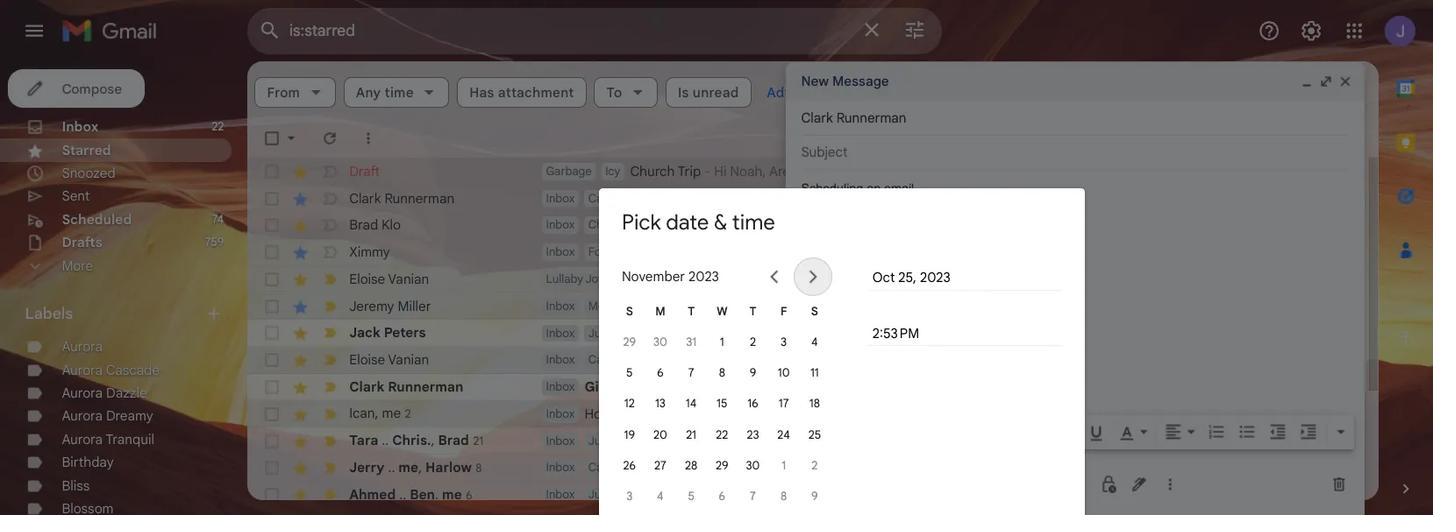 Task type: locate. For each thing, give the bounding box(es) containing it.
1 vertical spatial jun
[[1193, 419, 1212, 432]]

main content
[[225, 56, 1433, 516]]

30 nov cell
[[670, 410, 699, 438]]

1 horizontal spatial t
[[681, 277, 688, 290]]

you
[[701, 271, 721, 286]]

important mainly because you often read messages with this label. switch left the tara
[[291, 393, 309, 410]]

row containing jack peters
[[225, 291, 1433, 316]]

1 horizontal spatial 8
[[654, 333, 659, 346]]

24 nov cell
[[699, 382, 727, 410]]

2 clark runnerman from the top
[[317, 344, 421, 360]]

aurora up birthday
[[56, 392, 93, 407]]

hi
[[649, 148, 661, 163], [710, 246, 722, 261], [647, 271, 658, 286], [752, 295, 763, 311], [672, 344, 683, 360]]

1 vertical spatial is
[[874, 443, 883, 458]]

game?
[[1054, 344, 1092, 360]]

t up 'request'
[[625, 277, 632, 290]]

30
[[594, 305, 607, 318], [1213, 394, 1226, 408], [678, 417, 691, 430]]

29 down 22 nov cell
[[651, 417, 662, 430]]

1 vertical spatial 30
[[1213, 394, 1226, 408]]

0 horizontal spatial going
[[745, 148, 776, 163]]

8 row from the top
[[225, 316, 1240, 340]]

korea up 8 dec cell at the bottom
[[688, 419, 716, 433]]

thanks! right event. on the bottom right of the page
[[1378, 443, 1421, 458]]

bliss
[[56, 434, 82, 449]]

0 vertical spatial cartoon
[[535, 174, 574, 187]]

0 horizontal spatial august
[[1014, 295, 1053, 311]]

eloise vanian for company morale event
[[317, 246, 390, 261]]

2 san from the left
[[924, 222, 946, 237]]

not important switch for clark runnerman
[[291, 172, 309, 189]]

6 dec cell
[[642, 438, 670, 466]]

3 cartoon from the top
[[535, 419, 574, 433]]

vanian down peters
[[353, 320, 390, 335]]

big
[[1321, 443, 1338, 458]]

1 horizontal spatial hey
[[752, 394, 773, 409]]

hey for hey there everybody, since it's summer now, what's everybody's favorite water sport(s)?
[[752, 394, 773, 409]]

1 horizontal spatial is
[[874, 443, 883, 458]]

1 vertical spatial 7
[[682, 445, 687, 458]]

thanks,
[[965, 271, 1008, 286]]

&
[[649, 191, 661, 215]]

2 horizontal spatial 21
[[1216, 443, 1226, 457]]

1 vertical spatial clark
[[317, 344, 349, 360]]

5 important according to google magic. switch from the top
[[291, 344, 309, 361]]

22 nov cell
[[642, 382, 670, 410]]

cartoon up 3 dec cell
[[535, 419, 574, 433]]

0 vertical spatial thanks!
[[1256, 246, 1299, 261]]

let right the reasons.
[[1275, 295, 1293, 311]]

1 as from the left
[[1141, 246, 1154, 261]]

noah,
[[664, 148, 696, 163]]

labels heading
[[23, 277, 186, 295]]

korea left 4
[[566, 444, 594, 457]]

i left "wanted" on the top of page
[[701, 222, 704, 237]]

m column header
[[586, 270, 614, 298]]

16
[[680, 361, 689, 374]]

30 inside cell
[[594, 305, 607, 318]]

f column header
[[699, 270, 727, 298]]

jun down 'jun 27' in the bottom of the page
[[1194, 443, 1213, 457]]

21 down question
[[624, 389, 633, 402]]

s column header
[[558, 270, 586, 298]]

1 vertical spatial 8
[[432, 419, 438, 433]]

0 horizontal spatial 29
[[567, 305, 578, 318]]

0 vertical spatial let
[[1275, 295, 1293, 311]]

5 row from the top
[[225, 242, 1391, 267]]

7 dec cell
[[670, 438, 699, 466]]

aurora link
[[56, 308, 93, 323]]

, for ben
[[396, 442, 399, 457]]

compose
[[56, 73, 111, 88]]

food up joyful
[[535, 223, 559, 236]]

30 right fast 9 at the bottom left
[[678, 417, 691, 430]]

icy
[[550, 149, 564, 163]]

6 nov cell
[[586, 326, 614, 354]]

11 row from the top
[[225, 389, 1245, 414]]

0 vertical spatial company
[[784, 173, 837, 188]]

grid
[[558, 270, 755, 466]]

pick date & time dialog
[[544, 171, 986, 516]]

26
[[567, 417, 578, 430]]

for left big
[[1280, 443, 1296, 458]]

eloise up jeremy miller
[[317, 246, 350, 261]]

22 down thank
[[651, 389, 662, 402]]

cartoon for meeting with client
[[535, 419, 574, 433]]

2 horizontal spatial 30
[[1213, 394, 1226, 408]]

eloise vanian down jack peters
[[317, 320, 390, 335]]

8 inside jerry .. me , harlow 8
[[432, 419, 438, 433]]

to right 3rd
[[1077, 295, 1088, 311]]

0 vertical spatial like
[[823, 295, 841, 311]]

2 confusing from the top
[[586, 419, 634, 433]]

, up harlow
[[392, 393, 395, 408]]

thank
[[654, 369, 688, 384]]

1 horizontal spatial august
[[1091, 295, 1130, 311]]

1 vertical spatial cheshire
[[535, 198, 577, 212]]

dazzle
[[96, 350, 134, 365]]

runnerman
[[350, 173, 413, 188], [353, 344, 421, 360]]

0 vertical spatial hey
[[637, 222, 658, 237]]

snoozed link
[[56, 150, 105, 165]]

hey up '2023'
[[637, 222, 658, 237]]

clark for inbox
[[317, 344, 349, 360]]

- right policy
[[876, 173, 881, 188]]

1 vertical spatial company
[[570, 246, 623, 261]]

not important switch
[[291, 147, 309, 165], [291, 172, 309, 189], [291, 196, 309, 214], [291, 221, 309, 239]]

aurora down aurora link
[[56, 329, 93, 344]]

my
[[812, 271, 828, 286]]

north
[[728, 419, 755, 433]]

clark runnerman up klo
[[317, 173, 413, 188]]

t column header
[[614, 270, 642, 298], [670, 270, 699, 298]]

0 horizontal spatial 30
[[594, 305, 607, 318]]

aurora dreamy link
[[56, 371, 139, 386]]

on
[[1011, 246, 1025, 261]]

4 row from the top
[[225, 217, 1240, 242]]

0 horizontal spatial cheshire
[[535, 198, 577, 212]]

0 vertical spatial food
[[641, 174, 665, 187]]

6 row from the top
[[225, 267, 1240, 291]]

4 nov cell
[[727, 298, 755, 326]]

4 not important switch from the top
[[291, 221, 309, 239]]

1 vertical spatial 22
[[651, 389, 662, 402]]

30 oct cell
[[586, 298, 614, 326]]

6 down 30 oct cell
[[597, 333, 603, 346]]

1 vertical spatial vanian
[[353, 320, 390, 335]]

with
[[852, 418, 878, 433]]

time left off at bottom
[[939, 295, 963, 311]]

30 inside row
[[1213, 394, 1226, 408]]

and for company
[[760, 173, 781, 188]]

aurora
[[56, 308, 93, 323], [56, 329, 93, 344], [56, 350, 93, 365], [56, 371, 93, 386], [56, 392, 93, 407]]

21 inside cell
[[624, 389, 633, 402]]

0 vertical spatial vanian
[[353, 246, 390, 261]]

sent link
[[56, 171, 81, 186]]

august left 7th at the bottom right
[[1091, 295, 1130, 311]]

decide
[[771, 344, 809, 360]]

0 vertical spatial ..
[[347, 393, 353, 408]]

6 for 6 dec cell
[[653, 445, 659, 458]]

jun right 'water'
[[1192, 394, 1210, 408]]

1 horizontal spatial 9
[[682, 333, 687, 346]]

company
[[881, 246, 933, 261]]

0 vertical spatial 29
[[567, 305, 578, 318]]

1 clark runnerman from the top
[[317, 173, 413, 188]]

chris.
[[357, 393, 392, 408]]

2 ximmy from the left
[[1070, 222, 1107, 237]]

me left know.
[[1116, 344, 1133, 360]]

warm
[[990, 222, 1022, 237]]

1 vertical spatial 9
[[670, 419, 676, 433]]

3 down "26 nov" cell
[[569, 445, 575, 458]]

2 vertical spatial july
[[535, 444, 554, 457]]

labels navigation
[[0, 56, 225, 516]]

31 oct cell
[[614, 298, 642, 326]]

0 horizontal spatial t
[[625, 277, 632, 290]]

tab list
[[1254, 56, 1303, 406]]

1 horizontal spatial jeremy
[[1011, 271, 1052, 286]]

9 down the 2 nov cell
[[682, 333, 687, 346]]

from
[[985, 295, 1011, 311]]

.. for ahmed
[[363, 442, 369, 457]]

important mainly because you often read messages with this label. switch
[[291, 393, 309, 410], [291, 417, 309, 435], [291, 442, 309, 459]]

eloise vanian
[[317, 246, 390, 261], [317, 320, 390, 335]]

2 cartoon from the top
[[535, 321, 574, 334]]

20 nov cell
[[586, 382, 614, 410]]

brad up harlow
[[398, 393, 427, 408]]

hey
[[637, 222, 658, 237], [752, 394, 773, 409]]

1 august from the left
[[1014, 295, 1053, 311]]

important mainly because you often read messages with this label. switch for jerry
[[291, 417, 309, 435]]

2 august from the left
[[1091, 295, 1130, 311]]

hi up "16"
[[672, 344, 683, 360]]

0 horizontal spatial food
[[535, 223, 559, 236]]

1 t from the left
[[625, 277, 632, 290]]

13 nov cell
[[586, 354, 614, 382]]

22 inside cell
[[651, 389, 662, 402]]

1 vertical spatial and
[[761, 246, 782, 261]]

starred
[[56, 129, 101, 144]]

church
[[573, 148, 613, 163]]

ximmy up please
[[1070, 222, 1107, 237]]

7 for 7 dec cell
[[682, 445, 687, 458]]

food inside food san diego - hey jacob, i wanted to ask if you have ever been to san diego? warm wishes, ximmy
[[535, 223, 559, 236]]

7 row from the top
[[225, 291, 1433, 316]]

1 horizontal spatial 6
[[597, 333, 603, 346]]

and for sunny,
[[761, 246, 782, 261]]

july for favorite
[[535, 394, 554, 408]]

9 right fast
[[670, 419, 676, 433]]

row
[[225, 144, 1240, 168], [225, 168, 1240, 193], [225, 193, 1240, 217], [225, 217, 1240, 242], [225, 242, 1391, 267], [225, 267, 1240, 291], [225, 291, 1433, 316], [225, 316, 1240, 340], [225, 340, 1240, 365], [225, 365, 1240, 389], [225, 389, 1245, 414], [225, 414, 1240, 438], [225, 438, 1421, 463]]

and up let's do another benihana christmas next time
[[760, 173, 781, 188]]

harlow
[[387, 418, 429, 433]]

22 up 74
[[192, 109, 203, 122]]

1 san from the left
[[568, 222, 589, 237]]

6 down harlow
[[424, 444, 430, 457]]

hey for hey jacob, i wanted to ask if you have ever been to san diego? warm wishes, ximmy
[[637, 222, 658, 237]]

settings image
[[1182, 18, 1203, 39]]

0 vertical spatial july
[[535, 296, 554, 310]]

2 eloise vanian from the top
[[317, 320, 390, 335]]

1 vertical spatial cartoon
[[535, 321, 574, 334]]

12 row from the top
[[225, 414, 1240, 438]]

5 nov cell
[[558, 326, 586, 354]]

15
[[652, 361, 661, 374]]

pick date & time
[[565, 191, 705, 215]]

2 vertical spatial cartoon
[[535, 419, 574, 433]]

not important switch for ximmy
[[291, 221, 309, 239]]

None search field
[[225, 7, 856, 49]]

clark up the ican
[[317, 344, 349, 360]]

1 vertical spatial runnerman
[[353, 344, 421, 360]]

2 horizontal spatial i
[[1172, 443, 1175, 458]]

7 down 31 oct "cell"
[[626, 333, 631, 346]]

0 horizontal spatial 21
[[430, 395, 439, 408]]

t column header left the you
[[670, 270, 699, 298]]

tara .. chris. , brad 21
[[317, 393, 439, 408]]

, down harlow
[[396, 442, 399, 457]]

trip
[[616, 148, 637, 163]]

1 vertical spatial hey
[[752, 394, 773, 409]]

6 left does
[[653, 445, 659, 458]]

august left 3rd
[[1014, 295, 1053, 311]]

2 vertical spatial 30
[[678, 417, 691, 430]]

2 horizontal spatial time
[[939, 295, 963, 311]]

company down the come
[[784, 173, 837, 188]]

12
[[567, 361, 577, 374]]

2 t from the left
[[681, 277, 688, 290]]

1 important according to google magic. switch from the top
[[291, 246, 309, 263]]

7 for 7 nov cell at the left
[[626, 333, 631, 346]]

Time field
[[791, 294, 963, 313]]

1 clark from the top
[[317, 173, 346, 188]]

homework
[[531, 369, 591, 384]]

6
[[597, 333, 603, 346], [424, 444, 430, 457], [653, 445, 659, 458]]

brad left klo
[[317, 197, 344, 212]]

2 vanian from the top
[[353, 320, 390, 335]]

vanian for bay area restaurant recommendations
[[353, 320, 390, 335]]

2 vertical spatial jun
[[1194, 443, 1213, 457]]

going up safety training and company policy -
[[745, 148, 776, 163]]

get add-ons tab
[[1261, 288, 1296, 324]]

13 row from the top
[[225, 438, 1421, 463]]

7 down 30 nov cell
[[682, 445, 687, 458]]

confusing
[[586, 321, 634, 334], [586, 419, 634, 433]]

event
[[977, 246, 1008, 261]]

1 vertical spatial july
[[535, 394, 554, 408]]

22
[[192, 109, 203, 122], [651, 389, 662, 402]]

a
[[871, 246, 878, 261]]

the up policy
[[842, 148, 861, 163]]

2 jeremy from the left
[[1011, 271, 1052, 286]]

0 vertical spatial brad
[[317, 197, 344, 212]]

clear search image
[[775, 10, 810, 45]]

0 vertical spatial going
[[745, 148, 776, 163]]

1 horizontal spatial like
[[976, 443, 995, 458]]

8 down 1 nov "cell"
[[654, 333, 659, 346]]

runnerman up klo
[[350, 173, 413, 188]]

1 dec cell
[[699, 410, 727, 438]]

3 row from the top
[[225, 193, 1240, 217]]

1 horizontal spatial food
[[590, 198, 614, 212]]

1 vanian from the top
[[353, 246, 390, 261]]

9 dec cell
[[727, 438, 755, 466]]

row containing draft
[[225, 144, 1240, 168]]

food
[[641, 174, 665, 187], [590, 198, 614, 212], [535, 223, 559, 236]]

thanks!
[[1256, 246, 1299, 261], [1378, 443, 1421, 458]]

off
[[721, 295, 740, 311]]

runnerman for safety
[[350, 173, 413, 188]]

0 horizontal spatial 22
[[192, 109, 203, 122]]

if left that's
[[1349, 295, 1356, 311]]

3 for 3 dec cell
[[569, 445, 575, 458]]

eloise right sincerely,
[[1358, 246, 1391, 261]]

30 down m column header
[[594, 305, 607, 318]]

1 important mainly because you often read messages with this label. switch from the top
[[291, 393, 309, 410]]

confusing for bay area restaurant recommendations
[[586, 321, 634, 334]]

as
[[1141, 246, 1154, 261], [1188, 246, 1201, 261]]

jeremy up request for time off - hi jacob, i'd like to request some time off from august 3rd to august 7th for personal reasons. let me know if that's possibl at bottom
[[1011, 271, 1052, 286]]

1 horizontal spatial 29
[[651, 417, 662, 430]]

1 eloise vanian from the top
[[317, 246, 390, 261]]

0 horizontal spatial if
[[788, 222, 796, 237]]

important according to google magic. switch
[[291, 246, 309, 263], [291, 270, 309, 288], [291, 295, 309, 312], [291, 319, 309, 337], [291, 344, 309, 361], [291, 368, 309, 386]]

me left 2
[[347, 369, 364, 384]]

31
[[624, 305, 633, 318]]

clark for safety
[[317, 173, 346, 188]]

17 nov cell
[[699, 354, 727, 382]]

1 vertical spatial if
[[1349, 295, 1356, 311]]

sports?
[[693, 394, 740, 409]]

make
[[1112, 443, 1142, 458]]

get add-ons image
[[1261, 288, 1296, 324]]

2 vertical spatial important mainly because you often read messages with this label. switch
[[291, 442, 309, 459]]

1 vertical spatial 3
[[569, 445, 575, 458]]

garbage
[[496, 149, 538, 163]]

important mainly because you often read messages with this label. switch left jerry
[[291, 417, 309, 435]]

thanks! down contacts tab
[[1256, 246, 1299, 261]]

0 vertical spatial 7
[[626, 333, 631, 346]]

30 inside cell
[[678, 417, 691, 430]]

morale
[[626, 246, 665, 261]]

jeremy
[[317, 271, 358, 286], [1011, 271, 1052, 286]]

15 nov cell
[[642, 354, 670, 382]]

is left "a"
[[859, 246, 868, 261]]

labels
[[23, 277, 66, 295]]

question
[[594, 369, 642, 384]]

more button
[[0, 231, 210, 252]]

1 vertical spatial korea
[[688, 419, 716, 433]]

,
[[341, 369, 344, 384], [392, 393, 395, 408], [380, 418, 384, 433], [396, 442, 399, 457]]

diego
[[592, 222, 625, 237]]

1 t column header from the left
[[614, 270, 642, 298]]

0 vertical spatial clark
[[317, 173, 346, 188]]

0 vertical spatial korea
[[566, 394, 594, 408]]

it's
[[907, 394, 923, 409]]

inbox for bay area restaurant recommendations
[[496, 321, 523, 334]]

0 vertical spatial 22
[[192, 109, 203, 122]]

t left the you
[[681, 277, 688, 290]]

1 ximmy from the left
[[317, 222, 355, 237]]

0 horizontal spatial like
[[823, 295, 841, 311]]

1 horizontal spatial san
[[924, 222, 946, 237]]

2 important mainly because you often read messages with this label. switch from the top
[[291, 417, 309, 435]]

row containing jeremy miller
[[225, 267, 1240, 291]]

tranquil
[[96, 392, 140, 407]]

3 important mainly because you often read messages with this label. switch from the top
[[291, 442, 309, 459]]

joyful
[[532, 247, 561, 261]]

2023
[[626, 244, 654, 259]]

july left the 29 oct cell
[[535, 296, 554, 310]]

2 july from the top
[[535, 394, 554, 408]]

29 down s column header
[[567, 305, 578, 318]]

for for like
[[1280, 443, 1296, 458]]

0 horizontal spatial 6
[[424, 444, 430, 457]]

6 important according to google magic. switch from the top
[[291, 368, 309, 386]]

to left be
[[944, 443, 956, 458]]

has attachment button
[[416, 70, 533, 98]]

1 not important switch from the top
[[291, 147, 309, 165]]

0 vertical spatial important mainly because you often read messages with this label. switch
[[291, 393, 309, 410]]

3 not important switch from the top
[[291, 196, 309, 214]]

korea for favorite water sports?
[[566, 394, 594, 408]]

30 for 30 oct cell
[[594, 305, 607, 318]]

inbox for favorite water sports?
[[496, 394, 523, 408]]

food up diego
[[590, 198, 614, 212]]

1 aurora from the top
[[56, 308, 93, 323]]

5 aurora from the top
[[56, 392, 93, 407]]

been
[[879, 222, 907, 237]]

does anyone know what the weather is supposed to be like tomorrow? i want to make sure i dress accordingly for the big event. thanks!
[[666, 443, 1421, 458]]

advanced search options image
[[814, 10, 849, 45]]

1 vertical spatial important mainly because you often read messages with this label. switch
[[291, 417, 309, 435]]

paint
[[768, 419, 792, 433]]

, for me
[[380, 418, 384, 433]]

jacob
[[968, 148, 1003, 163]]

row containing ximmy
[[225, 217, 1240, 242]]

clark runnerman for inbox
[[317, 344, 421, 360]]

1 horizontal spatial ximmy
[[1070, 222, 1107, 237]]

there
[[777, 394, 806, 409]]

3 important according to google magic. switch from the top
[[291, 295, 309, 312]]

27 inside cell
[[595, 417, 606, 430]]

1 horizontal spatial 22
[[651, 389, 662, 402]]

0 vertical spatial 30
[[594, 305, 607, 318]]

9 row from the top
[[225, 340, 1240, 365]]

4 dec cell
[[586, 438, 614, 466]]

0 horizontal spatial san
[[568, 222, 589, 237]]

to left the come
[[779, 148, 791, 163]]

0 horizontal spatial i
[[701, 222, 704, 237]]

24
[[707, 389, 718, 402]]

30 up 'jun 27' in the bottom of the page
[[1213, 394, 1226, 408]]

if right the ask
[[788, 222, 796, 237]]

7 nov cell
[[614, 326, 642, 354]]

grid containing 29
[[558, 270, 755, 466]]

1 cartoon from the top
[[535, 174, 574, 187]]

0 vertical spatial and
[[760, 173, 781, 188]]

lullaby joyful company morale event
[[496, 246, 698, 261]]

2 important according to google magic. switch from the top
[[291, 270, 309, 288]]

row containing jerry
[[225, 414, 1240, 438]]

not important switch for brad klo
[[291, 196, 309, 214]]

important mainly because you often read messages with this label. switch left ahmed
[[291, 442, 309, 459]]

important according to google magic. switch for request for time off - hi jacob, i'd like to request some time off from august 3rd to august 7th for personal reasons. let me know if that's possibl
[[291, 295, 309, 312]]

0 vertical spatial 3
[[710, 305, 715, 318]]

supposed
[[886, 443, 941, 458]]

inbox inside inbox giants opening night - hi jacob, did you decide whether or not you were going to go to the game? let me know.
[[496, 345, 523, 359]]

next
[[832, 197, 856, 212]]

19
[[567, 389, 577, 402]]

1 july from the top
[[535, 296, 554, 310]]

eloise vanian up jeremy miller
[[317, 246, 390, 261]]

2 vertical spatial korea
[[566, 444, 594, 457]]

1 confusing from the top
[[586, 321, 634, 334]]

aurora dazzle link
[[56, 350, 134, 365]]

to right the come
[[828, 148, 839, 163]]

1 horizontal spatial 30
[[678, 417, 691, 430]]

eloise down the jack
[[317, 320, 350, 335]]

2 horizontal spatial 6
[[653, 445, 659, 458]]

29 nov cell
[[642, 410, 670, 438]]

cartoon for bay area restaurant recommendations
[[535, 321, 574, 334]]

t
[[625, 277, 632, 290], [681, 277, 688, 290]]

1 row from the top
[[225, 144, 1240, 168]]

1 vertical spatial like
[[976, 443, 995, 458]]

1 vertical spatial let
[[1095, 344, 1113, 360]]

2 clark from the top
[[317, 344, 349, 360]]

21 nov cell
[[614, 382, 642, 410]]

advanced
[[697, 76, 757, 92]]

0 horizontal spatial as
[[1141, 246, 1154, 261]]

let right game? at the bottom right of the page
[[1095, 344, 1113, 360]]

10 nov cell
[[699, 326, 727, 354]]

.. right the tara
[[347, 393, 353, 408]]

inbox for coffee
[[496, 272, 523, 285]]

me up ahmed .. ben , me 6
[[362, 418, 380, 433]]

going right were
[[952, 344, 983, 360]]

6 inside ahmed .. ben , me 6
[[424, 444, 430, 457]]

1 horizontal spatial 3
[[710, 305, 715, 318]]

possibl
[[1394, 295, 1433, 311]]

me left my
[[791, 271, 809, 286]]

w
[[652, 277, 661, 290]]

14 nov cell
[[614, 354, 642, 382]]

confusing up 4
[[586, 419, 634, 433]]

2 not important switch from the top
[[291, 172, 309, 189]]

row containing tara
[[225, 389, 1245, 414]]

main menu image
[[21, 18, 42, 39]]

advanced search button
[[690, 68, 808, 100]]

0 horizontal spatial 3
[[569, 445, 575, 458]]

, for chris.
[[392, 393, 395, 408]]

much!
[[731, 369, 765, 384]]

21 down 'jun 27' in the bottom of the page
[[1216, 443, 1226, 457]]

0 vertical spatial confusing
[[586, 321, 634, 334]]

1 horizontal spatial as
[[1188, 246, 1201, 261]]

10 row from the top
[[225, 365, 1240, 389]]

1 horizontal spatial company
[[784, 173, 837, 188]]

important mainly because you often read messages with this label. switch for tara
[[291, 393, 309, 410]]

1 nov cell
[[642, 298, 670, 326]]

1 vertical spatial clark runnerman
[[317, 344, 421, 360]]

2 row from the top
[[225, 168, 1240, 193]]

hey down much!
[[752, 394, 773, 409]]

july
[[535, 296, 554, 310], [535, 394, 554, 408], [535, 444, 554, 457]]

0 vertical spatial 8
[[654, 333, 659, 346]]



Task type: vqa. For each thing, say whether or not it's contained in the screenshot.


Task type: describe. For each thing, give the bounding box(es) containing it.
me down harlow
[[402, 442, 420, 457]]

1 vertical spatial food
[[590, 198, 614, 212]]

4 aurora from the top
[[56, 371, 93, 386]]

i'd
[[806, 295, 820, 311]]

4 important according to google magic. switch from the top
[[291, 319, 309, 337]]

november
[[565, 244, 623, 259]]

inbox for request for time off
[[496, 296, 523, 310]]

compose button
[[7, 63, 132, 98]]

personal
[[1173, 295, 1222, 311]]

row containing ahmed
[[225, 438, 1421, 463]]

whether
[[813, 344, 859, 360]]

1 horizontal spatial time
[[859, 197, 884, 212]]

pick date & time heading
[[565, 191, 705, 215]]

recommendations
[[877, 320, 980, 335]]

you right are
[[722, 148, 742, 163]]

18 nov cell
[[727, 354, 755, 382]]

there
[[824, 246, 856, 261]]

to right want
[[1097, 443, 1109, 458]]

since
[[873, 394, 904, 409]]

Date field
[[791, 243, 963, 263]]

- right night
[[663, 344, 669, 360]]

to left go
[[986, 344, 997, 360]]

rsvp
[[1109, 246, 1138, 261]]

3 aurora from the top
[[56, 350, 93, 365]]

morale
[[936, 246, 974, 261]]

pick
[[565, 191, 601, 215]]

8 inside "8 nov" "cell"
[[654, 333, 659, 346]]

pst.
[[938, 271, 963, 286]]

inbox giants opening night - hi jacob, did you decide whether or not you were going to go to the game? let me know.
[[496, 344, 1168, 360]]

you up the sunny,
[[799, 222, 819, 237]]

3 for "3 nov" cell
[[710, 305, 715, 318]]

to right been
[[910, 222, 922, 237]]

church
[[864, 148, 903, 163]]

snoozed sent
[[56, 150, 105, 186]]

0 horizontal spatial thanks!
[[1256, 246, 1299, 261]]

hi right the off
[[752, 295, 763, 311]]

wanted
[[708, 222, 749, 237]]

clark runnerman for safety
[[317, 173, 413, 188]]

request
[[617, 295, 666, 311]]

runnerman for inbox
[[353, 344, 421, 360]]

0 horizontal spatial 9
[[670, 419, 676, 433]]

12 nov cell
[[558, 354, 586, 382]]

hi down morale
[[647, 271, 658, 286]]

miller
[[362, 271, 392, 286]]

search mail image
[[230, 12, 261, 44]]

jack peters
[[317, 295, 387, 311]]

lullaby
[[496, 247, 530, 261]]

jacob, down get
[[766, 295, 803, 311]]

jacob, down event
[[661, 271, 698, 286]]

date
[[605, 191, 644, 215]]

27 nov cell
[[586, 410, 614, 438]]

3 dec cell
[[558, 438, 586, 466]]

8 nov cell
[[642, 326, 670, 354]]

attachment
[[453, 76, 522, 91]]

to left the ask
[[752, 222, 763, 237]]

row containing homework question
[[225, 365, 1240, 389]]

6 for the 6 nov cell
[[597, 333, 603, 346]]

confusing for meeting with client
[[586, 419, 634, 433]]

16 nov cell
[[670, 354, 699, 382]]

- up 2 dec cell
[[743, 394, 749, 409]]

25 nov cell
[[727, 382, 755, 410]]

not
[[877, 344, 895, 360]]

30 for 30 nov cell
[[678, 417, 691, 430]]

inbox for meeting with client
[[496, 419, 523, 433]]

everybody,
[[809, 394, 871, 409]]

.. for tara
[[347, 393, 353, 408]]

the left big
[[1299, 443, 1318, 458]]

contacts image
[[1261, 210, 1296, 246]]

tomorrow?
[[998, 443, 1058, 458]]

you right not at the right bottom of page
[[898, 344, 918, 360]]

july for request
[[535, 296, 554, 310]]

so
[[715, 369, 728, 384]]

jun for meeting with client
[[1193, 419, 1212, 432]]

water
[[655, 394, 691, 409]]

benihana
[[717, 197, 769, 212]]

blossom
[[56, 455, 103, 470]]

- right diego
[[628, 222, 634, 237]]

important according to google magic. switch for inbox giants opening night - hi jacob, did you decide whether or not you were going to go to the game? let me know.
[[291, 344, 309, 361]]

29 for the 29 oct cell
[[567, 305, 578, 318]]

- right the off
[[743, 295, 749, 311]]

to left get
[[755, 271, 767, 286]]

9 nov cell
[[670, 326, 699, 354]]

important according to google magic. switch for inbox homework question
[[291, 368, 309, 386]]

1 horizontal spatial know
[[1316, 295, 1346, 311]]

1 horizontal spatial 27
[[1214, 419, 1226, 432]]

1 horizontal spatial cheshire
[[586, 174, 629, 187]]

not important switch for draft
[[291, 147, 309, 165]]

the right what
[[804, 443, 822, 458]]

9 inside cell
[[682, 333, 687, 346]]

1 horizontal spatial if
[[1349, 295, 1356, 311]]

2 t column header from the left
[[670, 270, 699, 298]]

time
[[689, 295, 718, 311]]

come
[[794, 148, 825, 163]]

- right trip
[[640, 148, 646, 163]]

29 oct cell
[[558, 298, 586, 326]]

0 horizontal spatial let
[[1095, 344, 1113, 360]]

29 for 29 nov cell
[[651, 417, 662, 430]]

4
[[597, 445, 603, 458]]

2 horizontal spatial food
[[641, 174, 665, 187]]

important according to google magic. switch for coffee - hi jacob, you need to get me my coffee by 12:00pm pst. thanks, jeremy
[[291, 270, 309, 288]]

22 inside the labels navigation
[[192, 109, 203, 122]]

1 horizontal spatial thanks!
[[1378, 443, 1421, 458]]

coffee - hi jacob, you need to get me my coffee by 12:00pm pst. thanks, jeremy
[[598, 271, 1052, 286]]

the left game? at the bottom right of the page
[[1032, 344, 1051, 360]]

0 vertical spatial is
[[859, 246, 868, 261]]

eloise for company morale event
[[317, 246, 350, 261]]

1 horizontal spatial let
[[1275, 295, 1293, 311]]

7th
[[1133, 295, 1151, 311]]

giants
[[531, 344, 571, 360]]

1 vertical spatial going
[[952, 344, 983, 360]]

8 dec cell
[[699, 438, 727, 466]]

aurora aurora cascade aurora dazzle aurora dreamy aurora tranquil birthday bliss blossom
[[56, 308, 145, 470]]

to down coffee
[[845, 295, 856, 311]]

important mainly because you often read messages with this label. switch for ahmed
[[291, 442, 309, 459]]

3 nov cell
[[699, 298, 727, 326]]

training
[[712, 173, 756, 188]]

hi left noah,
[[649, 148, 661, 163]]

inbox for weather
[[496, 444, 523, 457]]

area
[[784, 320, 810, 335]]

21 inside tara .. chris. , brad 21
[[430, 395, 439, 408]]

m
[[596, 277, 605, 290]]

reasons.
[[1225, 295, 1272, 311]]

unread
[[630, 76, 672, 91]]

opening
[[573, 344, 624, 360]]

5
[[569, 333, 575, 346]]

for for request
[[1154, 295, 1170, 311]]

eloise for bay area restaurant recommendations
[[317, 320, 350, 335]]

1 jeremy from the left
[[317, 271, 358, 286]]

jun for weather
[[1194, 443, 1213, 457]]

klo
[[347, 197, 364, 212]]

refresh image
[[291, 117, 309, 135]]

vanian for company morale event
[[353, 246, 390, 261]]

eloise vanian for bay area restaurant recommendations
[[317, 320, 390, 335]]

, up the tara
[[341, 369, 344, 384]]

let's
[[623, 197, 649, 212]]

- left w
[[638, 271, 644, 286]]

jacob, up thank you so much!
[[686, 344, 723, 360]]

23 nov cell
[[670, 382, 699, 410]]

coffee
[[598, 271, 635, 286]]

now,
[[975, 394, 1001, 409]]

know.
[[1136, 344, 1168, 360]]

2 nov cell
[[670, 298, 699, 326]]

possible.
[[1204, 246, 1253, 261]]

28 nov cell
[[614, 410, 642, 438]]

is unread
[[616, 76, 672, 91]]

korea for weather
[[566, 444, 594, 457]]

26 nov cell
[[558, 410, 586, 438]]

taylor
[[724, 246, 758, 261]]

birthday
[[56, 413, 103, 428]]

inbox link
[[56, 108, 89, 123]]

what
[[773, 443, 801, 458]]

dress
[[1179, 443, 1209, 458]]

2 aurora from the top
[[56, 329, 93, 344]]

2 as from the left
[[1188, 246, 1201, 261]]

23
[[679, 389, 690, 402]]

safety training and company policy -
[[674, 173, 884, 188]]

favorite
[[603, 394, 652, 409]]

time inside 'dialog'
[[666, 191, 705, 215]]

ask
[[766, 222, 785, 237]]

are
[[699, 148, 718, 163]]

favorite
[[1114, 394, 1156, 409]]

fast 9
[[647, 419, 676, 433]]

weather
[[825, 443, 871, 458]]

contacts tab
[[1261, 210, 1296, 246]]

hi left taylor
[[710, 246, 722, 261]]

important according to google magic. switch for lullaby joyful company morale event
[[291, 246, 309, 263]]

restaurant
[[813, 320, 873, 335]]

grid inside pick date & time 'dialog'
[[558, 270, 755, 466]]

2 dec cell
[[727, 410, 755, 438]]

19 nov cell
[[558, 382, 586, 410]]

3 july from the top
[[535, 444, 554, 457]]

w column header
[[642, 270, 670, 298]]

inbox inside the labels navigation
[[56, 108, 89, 123]]

main content containing brad klo
[[225, 56, 1433, 516]]

1 horizontal spatial i
[[1061, 443, 1064, 458]]

vacation
[[566, 296, 608, 310]]

me right 'get add-ons' tab
[[1296, 295, 1313, 311]]

jacob, up event
[[661, 222, 698, 237]]

0 horizontal spatial brad
[[317, 197, 344, 212]]

759
[[186, 214, 203, 227]]

you right did
[[748, 344, 768, 360]]

water
[[1159, 394, 1191, 409]]

another
[[670, 197, 714, 212]]

5 dec cell
[[614, 438, 642, 466]]

want
[[1068, 443, 1094, 458]]

aurora tranquil link
[[56, 392, 140, 407]]

inbox inside inbox homework question
[[496, 370, 523, 383]]

meeting
[[800, 418, 849, 433]]

14
[[623, 361, 633, 374]]

row containing brad klo
[[225, 193, 1240, 217]]

get
[[770, 271, 788, 286]]

0 vertical spatial jun
[[1192, 394, 1210, 408]]

jun 27
[[1193, 419, 1226, 432]]

scheduled link
[[56, 192, 120, 207]]

meeting with client
[[800, 418, 915, 433]]

0 horizontal spatial for
[[669, 295, 686, 311]]

you right "16"
[[691, 369, 712, 384]]

christmas
[[772, 197, 828, 212]]

some
[[905, 295, 935, 311]]

friday!
[[1028, 246, 1065, 261]]

1 horizontal spatial brad
[[398, 393, 427, 408]]

jun 30
[[1192, 394, 1226, 408]]

blossom link
[[56, 455, 103, 470]]

.. for jerry
[[353, 418, 359, 433]]

off
[[966, 295, 982, 311]]

to right go
[[1018, 344, 1029, 360]]

1 vertical spatial know
[[741, 443, 770, 458]]

11 nov cell
[[727, 326, 755, 354]]

bliss link
[[56, 434, 82, 449]]



